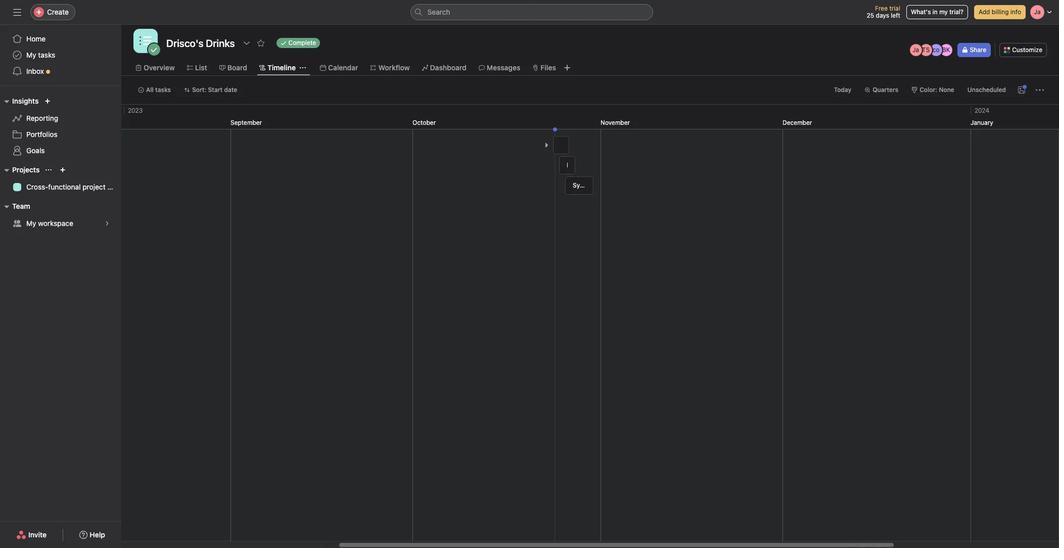 Task type: describe. For each thing, give the bounding box(es) containing it.
teams element
[[0, 197, 121, 234]]

in
[[933, 8, 938, 16]]

messages link
[[479, 62, 521, 73]]

files link
[[533, 62, 556, 73]]

sort:
[[192, 86, 207, 94]]

quarters button
[[861, 83, 904, 97]]

goals link
[[6, 143, 115, 159]]

dashboard link
[[422, 62, 467, 73]]

overview link
[[136, 62, 175, 73]]

my tasks
[[26, 51, 55, 59]]

share
[[971, 46, 987, 54]]

calendar link
[[320, 62, 358, 73]]

search button
[[411, 4, 653, 20]]

what's in my trial?
[[912, 8, 964, 16]]

2024 january
[[971, 107, 994, 126]]

september
[[231, 119, 262, 126]]

my tasks link
[[6, 47, 115, 63]]

what's
[[912, 8, 932, 16]]

see details, my workspace image
[[104, 221, 110, 227]]

january
[[971, 119, 994, 126]]

sort: start date button
[[180, 83, 242, 97]]

quarters
[[873, 86, 899, 94]]

more actions image
[[1037, 86, 1045, 94]]

customize button
[[1000, 43, 1048, 57]]

what's in my trial? button
[[907, 5, 969, 19]]

my for my workspace
[[26, 219, 36, 228]]

insights button
[[0, 95, 39, 107]]

start
[[208, 86, 223, 94]]

home link
[[6, 31, 115, 47]]

insights element
[[0, 92, 121, 161]]

color: none button
[[908, 83, 960, 97]]

free
[[876, 5, 888, 12]]

customize
[[1013, 46, 1043, 54]]

portfolios
[[26, 130, 57, 139]]

project
[[83, 183, 106, 191]]

info
[[1011, 8, 1022, 16]]

2023
[[128, 107, 143, 114]]

search
[[428, 8, 450, 16]]

add to starred image
[[257, 39, 265, 47]]

calendar
[[328, 63, 358, 72]]

list
[[195, 63, 207, 72]]

board
[[228, 63, 247, 72]]

files
[[541, 63, 556, 72]]

dashboard
[[430, 63, 467, 72]]

days
[[876, 12, 890, 19]]

add billing info button
[[975, 5, 1026, 19]]

my workspace
[[26, 219, 73, 228]]

all tasks button
[[134, 83, 175, 97]]

team
[[12, 202, 30, 210]]

messages
[[487, 63, 521, 72]]

tab actions image
[[300, 65, 306, 71]]

unscheduled button
[[964, 83, 1011, 97]]

home
[[26, 34, 46, 43]]

overview
[[144, 63, 175, 72]]

plan
[[107, 183, 121, 191]]



Task type: vqa. For each thing, say whether or not it's contained in the screenshot.
KEY RESOURCES
no



Task type: locate. For each thing, give the bounding box(es) containing it.
my inside global element
[[26, 51, 36, 59]]

add billing info
[[979, 8, 1022, 16]]

list image
[[140, 35, 152, 47]]

today
[[835, 86, 852, 94]]

cross-functional project plan
[[26, 183, 121, 191]]

billing
[[992, 8, 1009, 16]]

all tasks
[[146, 86, 171, 94]]

portfolios link
[[6, 126, 115, 143]]

board link
[[219, 62, 247, 73]]

projects
[[12, 165, 40, 174]]

show subtasks for task brainstorm california cola flavors image
[[544, 142, 550, 148]]

my inside "teams" element
[[26, 219, 36, 228]]

inbox link
[[6, 63, 115, 79]]

global element
[[0, 25, 121, 85]]

ts
[[923, 46, 930, 54]]

team button
[[0, 200, 30, 212]]

new project or portfolio image
[[60, 167, 66, 173]]

functional
[[48, 183, 81, 191]]

create button
[[30, 4, 75, 20]]

projects element
[[0, 161, 121, 197]]

1 horizontal spatial tasks
[[155, 86, 171, 94]]

today button
[[830, 83, 857, 97]]

hide sidebar image
[[13, 8, 21, 16]]

invite
[[28, 531, 47, 539]]

show options image
[[243, 39, 251, 47]]

show options, current sort, top image
[[46, 167, 52, 173]]

help
[[90, 531, 105, 539]]

trial
[[890, 5, 901, 12]]

workflow
[[379, 63, 410, 72]]

2024
[[975, 107, 990, 114]]

trial?
[[950, 8, 964, 16]]

0 vertical spatial my
[[26, 51, 36, 59]]

tasks inside global element
[[38, 51, 55, 59]]

all
[[146, 86, 154, 94]]

unscheduled
[[968, 86, 1007, 94]]

new image
[[45, 98, 51, 104]]

save options image
[[1018, 86, 1026, 94]]

insights
[[12, 97, 39, 105]]

projects button
[[0, 164, 40, 176]]

2 my from the top
[[26, 219, 36, 228]]

my for my tasks
[[26, 51, 36, 59]]

complete button
[[272, 36, 325, 50]]

create
[[47, 8, 69, 16]]

december
[[783, 119, 813, 126]]

invite button
[[10, 526, 53, 544]]

color: none
[[920, 86, 955, 94]]

help button
[[73, 526, 112, 544]]

tasks
[[38, 51, 55, 59], [155, 86, 171, 94]]

1 vertical spatial my
[[26, 219, 36, 228]]

1 my from the top
[[26, 51, 36, 59]]

workspace
[[38, 219, 73, 228]]

cross-functional project plan link
[[6, 179, 121, 195]]

tasks down home on the left top of page
[[38, 51, 55, 59]]

goals
[[26, 146, 45, 155]]

cross-
[[26, 183, 48, 191]]

0 horizontal spatial tasks
[[38, 51, 55, 59]]

add
[[979, 8, 991, 16]]

free trial 25 days left
[[867, 5, 901, 19]]

list link
[[187, 62, 207, 73]]

my
[[26, 51, 36, 59], [26, 219, 36, 228]]

my up 'inbox' at the left of page
[[26, 51, 36, 59]]

timeline
[[268, 63, 296, 72]]

my
[[940, 8, 948, 16]]

my down team
[[26, 219, 36, 228]]

search list box
[[411, 4, 653, 20]]

left
[[892, 12, 901, 19]]

ja
[[913, 46, 920, 54]]

november
[[601, 119, 630, 126]]

tasks for all tasks
[[155, 86, 171, 94]]

None text field
[[164, 34, 238, 52]]

tasks for my tasks
[[38, 51, 55, 59]]

august
[[42, 119, 63, 126]]

0 vertical spatial tasks
[[38, 51, 55, 59]]

share button
[[958, 43, 992, 57]]

date
[[224, 86, 237, 94]]

workflow link
[[371, 62, 410, 73]]

reporting link
[[6, 110, 115, 126]]

tasks inside dropdown button
[[155, 86, 171, 94]]

inbox
[[26, 67, 44, 75]]

color:
[[920, 86, 938, 94]]

my workspace link
[[6, 216, 115, 232]]

2023 august
[[42, 107, 143, 126]]

october
[[413, 119, 436, 126]]

1 vertical spatial tasks
[[155, 86, 171, 94]]

reporting
[[26, 114, 58, 122]]

25
[[867, 12, 875, 19]]

none
[[940, 86, 955, 94]]

complete
[[289, 39, 316, 47]]

add tab image
[[564, 64, 572, 72]]

co
[[933, 46, 940, 54]]

sort: start date
[[192, 86, 237, 94]]

bk
[[943, 46, 951, 54]]

tasks right all
[[155, 86, 171, 94]]



